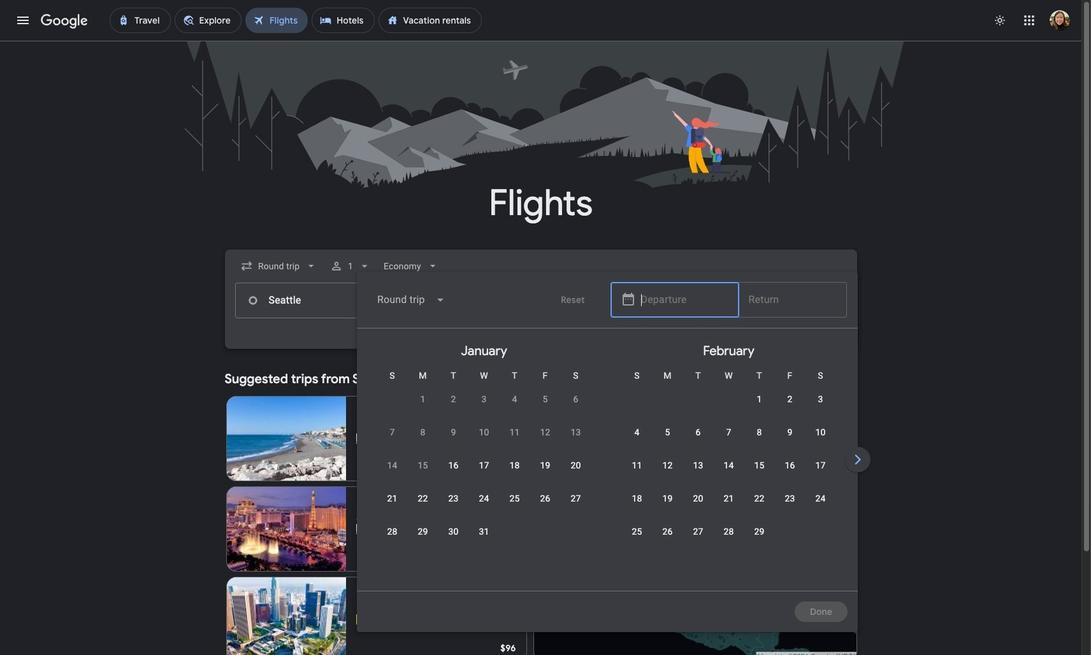 Task type: locate. For each thing, give the bounding box(es) containing it.
row up wed, jan 10 element
[[408, 382, 591, 424]]

Departure text field
[[641, 283, 729, 317], [640, 284, 728, 318]]

fri, jan 19 element
[[540, 460, 551, 472]]

mon, feb 5 element
[[665, 426, 670, 439]]

3 row group from the left
[[851, 334, 1091, 586]]

1 row group from the left
[[362, 334, 607, 586]]

thu, jan 25 element
[[510, 493, 520, 506]]

tue, feb 27 element
[[693, 526, 704, 539]]

tue, feb 20 element
[[693, 493, 704, 506]]

Return text field
[[748, 284, 836, 318]]

mon, jan 8 element
[[420, 426, 426, 439]]

fri, jan 12 element
[[540, 426, 551, 439]]

sun, jan 14 element
[[387, 460, 398, 472]]

tue, jan 16 element
[[448, 460, 459, 472]]

wed, jan 10 element
[[479, 426, 489, 439]]

sun, feb 4 element
[[635, 426, 640, 439]]

mon, feb 19 element
[[663, 493, 673, 506]]

fri, jan 5 element
[[543, 393, 548, 406]]

sat, feb 10 element
[[816, 426, 826, 439]]

thu, feb 15 element
[[754, 460, 765, 472]]

None field
[[235, 255, 322, 278], [379, 255, 444, 278], [367, 285, 455, 316], [235, 255, 322, 278], [379, 255, 444, 278], [367, 285, 455, 316]]

row up fri, feb 9 element
[[744, 382, 836, 424]]

wed, feb 7 element
[[726, 426, 732, 439]]

row
[[408, 382, 591, 424], [744, 382, 836, 424], [377, 421, 591, 457], [622, 421, 836, 457], [377, 454, 591, 490], [622, 454, 836, 490], [377, 487, 591, 523], [622, 487, 836, 523], [377, 520, 499, 557], [622, 520, 775, 557]]

row down tue, feb 20 element
[[622, 520, 775, 557]]

sun, jan 21 element
[[387, 493, 398, 506]]

thu, feb 29 element
[[754, 526, 765, 539]]

change appearance image
[[985, 5, 1016, 36]]

sun, feb 11 element
[[632, 460, 642, 472]]

sat, feb 24 element
[[816, 493, 826, 506]]

sat, feb 3 element
[[818, 393, 823, 406]]

sat, feb 17 element
[[816, 460, 826, 472]]

wed, jan 24 element
[[479, 493, 489, 506]]

grid
[[362, 334, 1091, 599]]

198 US dollars text field
[[497, 462, 516, 474]]

sat, jan 20 element
[[571, 460, 581, 472]]

tue, feb 13 element
[[693, 460, 704, 472]]

Flight search field
[[215, 250, 1091, 633]]

row group
[[362, 334, 607, 586], [607, 334, 851, 586], [851, 334, 1091, 586]]

spirit image
[[356, 615, 367, 625]]

thu, feb 8 element
[[757, 426, 762, 439]]

None text field
[[235, 283, 415, 319]]

thu, feb 1 element
[[757, 393, 762, 406]]

2 row group from the left
[[607, 334, 851, 586]]

mon, jan 22 element
[[418, 493, 428, 506]]



Task type: vqa. For each thing, say whether or not it's contained in the screenshot.
on
no



Task type: describe. For each thing, give the bounding box(es) containing it.
wed, feb 14 element
[[724, 460, 734, 472]]

sat, jan 6 element
[[573, 393, 579, 406]]

row up wed, feb 21 element
[[622, 454, 836, 490]]

fri, feb 16 element
[[785, 460, 795, 472]]

fri, feb 9 element
[[788, 426, 793, 439]]

wed, feb 21 element
[[724, 493, 734, 506]]

fri, feb 2 element
[[788, 393, 793, 406]]

tue, jan 9 element
[[451, 426, 456, 439]]

row down mon, jan 22 element
[[377, 520, 499, 557]]

sat, jan 27 element
[[571, 493, 581, 506]]

sun, jan 7 element
[[390, 426, 395, 439]]

tue, feb 6 element
[[696, 426, 701, 439]]

sun, feb 25 element
[[632, 526, 642, 539]]

next image
[[842, 445, 873, 476]]

wed, jan 31 element
[[479, 526, 489, 539]]

row up wed, jan 17 element
[[377, 421, 591, 457]]

wed, jan 3 element
[[482, 393, 487, 406]]

thu, jan 18 element
[[510, 460, 520, 472]]

row up wed, feb 14 'element'
[[622, 421, 836, 457]]

thu, jan 4 element
[[512, 393, 517, 406]]

tue, jan 30 element
[[448, 526, 459, 539]]

mon, jan 29 element
[[418, 526, 428, 539]]

sat, jan 13 element
[[571, 426, 581, 439]]

sun, feb 18 element
[[632, 493, 642, 506]]

wed, feb 28 element
[[724, 526, 734, 539]]

mon, feb 26 element
[[663, 526, 673, 539]]

row up wed, jan 31 element
[[377, 487, 591, 523]]

tue, jan 2 element
[[451, 393, 456, 406]]

mon, jan 1 element
[[420, 393, 426, 406]]

row up wed, feb 28 element
[[622, 487, 836, 523]]

thu, feb 22 element
[[754, 493, 765, 506]]

sun, jan 28 element
[[387, 526, 398, 539]]

thu, jan 11 element
[[510, 426, 520, 439]]

mon, feb 12 element
[[663, 460, 673, 472]]

fri, feb 23 element
[[785, 493, 795, 506]]

row up wed, jan 24 element at the bottom left of the page
[[377, 454, 591, 490]]

tue, jan 23 element
[[448, 493, 459, 506]]

wed, jan 17 element
[[479, 460, 489, 472]]

Return text field
[[749, 283, 837, 317]]

grid inside flight search field
[[362, 334, 1091, 599]]

mon, jan 15 element
[[418, 460, 428, 472]]

main menu image
[[15, 13, 31, 28]]

fri, jan 26 element
[[540, 493, 551, 506]]

96 US dollars text field
[[501, 643, 516, 655]]

suggested trips from seattle region
[[225, 365, 857, 656]]



